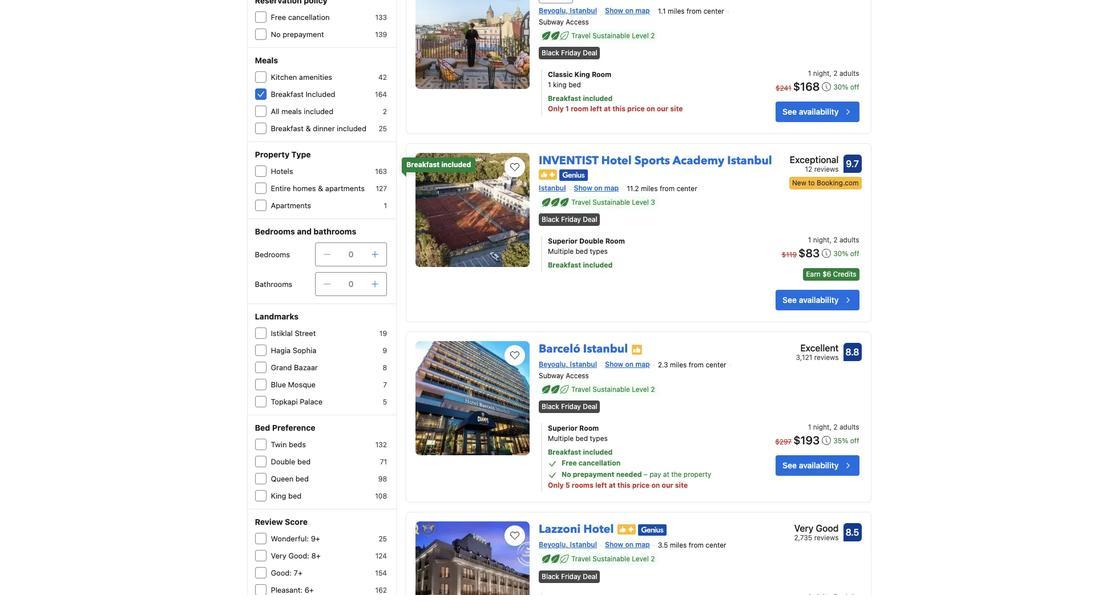 Task type: locate. For each thing, give the bounding box(es) containing it.
reviews for exceptional
[[815, 165, 839, 174]]

0 vertical spatial ,
[[830, 69, 832, 78]]

2 off from the top
[[851, 250, 860, 258]]

lazzoni hotel
[[539, 522, 614, 537]]

night for inventist hotel sports academy istanbul
[[813, 236, 830, 245]]

no for no prepayment
[[271, 30, 281, 39]]

scored 8.5 element
[[844, 524, 862, 542]]

0 vertical spatial reviews
[[815, 165, 839, 174]]

show
[[605, 6, 624, 15], [574, 184, 592, 193], [605, 360, 624, 369], [605, 541, 624, 549]]

subway inside 1.1 miles from center subway access
[[539, 17, 564, 26]]

0 vertical spatial night
[[813, 69, 830, 78]]

room up 'multiple bed types breakfast included'
[[580, 424, 599, 433]]

king
[[575, 70, 590, 79], [271, 492, 286, 501]]

superior for superior double room multiple bed types breakfast included
[[548, 237, 578, 246]]

availability for $193
[[799, 461, 839, 471]]

on for 2.3 miles from center
[[625, 360, 634, 369]]

2 vertical spatial see availability
[[783, 461, 839, 471]]

0 for bathrooms
[[349, 279, 354, 289]]

3 , from the top
[[830, 423, 832, 432]]

1 night , 2 adults for inventist hotel sports academy istanbul
[[808, 236, 860, 245]]

our down the
[[662, 482, 674, 490]]

see availability down earn at the top right of the page
[[783, 295, 839, 305]]

3 friday from the top
[[561, 403, 581, 411]]

1 vertical spatial access
[[566, 372, 589, 380]]

show for barceló
[[605, 360, 624, 369]]

black friday deal for barceló
[[542, 403, 597, 411]]

included inside 'multiple bed types breakfast included'
[[583, 448, 613, 457]]

inventist hotel sports academy istanbul image
[[416, 153, 530, 267]]

free up no prepayment
[[271, 13, 286, 22]]

breakfast inside the superior double room multiple bed types breakfast included
[[548, 261, 581, 270]]

4 sustainable from the top
[[593, 555, 630, 564]]

4 black friday deal from the top
[[542, 572, 597, 581]]

0 horizontal spatial very
[[271, 552, 287, 561]]

beyoglu, for lazzoni
[[539, 541, 568, 549]]

124
[[375, 552, 387, 561]]

reviews inside the excellent 3,121 reviews
[[815, 354, 839, 362]]

0 vertical spatial beyoglu,
[[539, 6, 568, 15]]

3 beyoglu, istanbul from the top
[[539, 541, 597, 549]]

hotel left this property is part of our preferred plus program. it's committed to providing outstanding service and excellent value. it'll pay us a higher commission if you make a booking. icon in the right of the page
[[584, 522, 614, 537]]

1 travel sustainable level 2 from the top
[[572, 31, 655, 40]]

1 vertical spatial reviews
[[815, 354, 839, 362]]

black friday deal for lazzoni
[[542, 572, 597, 581]]

30% off for $83
[[834, 250, 860, 258]]

price inside classic king room 1 king bed breakfast included only 1 room left at this price on our site
[[627, 104, 645, 113]]

level down 2.3 miles from center subway access
[[632, 385, 649, 394]]

2 vertical spatial see
[[783, 461, 797, 471]]

1 horizontal spatial &
[[318, 184, 323, 193]]

1 vertical spatial see availability
[[783, 295, 839, 305]]

at down no prepayment needed – pay at the property
[[609, 482, 616, 490]]

2 sustainable from the top
[[593, 198, 630, 207]]

very up good: 7+
[[271, 552, 287, 561]]

superior room link
[[548, 424, 741, 434]]

this right room
[[613, 104, 626, 113]]

cancellation down 'multiple bed types breakfast included'
[[579, 459, 621, 468]]

from for 1.1
[[687, 7, 702, 15]]

1 vertical spatial site
[[675, 482, 688, 490]]

black up the superior double room multiple bed types breakfast included
[[542, 215, 559, 224]]

1 vertical spatial types
[[590, 435, 608, 443]]

cancellation up no prepayment
[[288, 13, 330, 22]]

1 vertical spatial bedrooms
[[255, 250, 290, 259]]

1 1 night , 2 adults from the top
[[808, 69, 860, 78]]

0 vertical spatial availability
[[799, 107, 839, 116]]

from for 11.2
[[660, 184, 675, 193]]

bedrooms up bathrooms
[[255, 250, 290, 259]]

1 vertical spatial travel sustainable level 2
[[572, 385, 655, 394]]

1 horizontal spatial prepayment
[[573, 471, 615, 479]]

3 black from the top
[[542, 403, 559, 411]]

2 reviews from the top
[[815, 354, 839, 362]]

1 superior from the top
[[548, 237, 578, 246]]

1 availability from the top
[[799, 107, 839, 116]]

very left good
[[794, 524, 814, 534]]

1 vertical spatial 30% off
[[834, 250, 860, 258]]

0 vertical spatial adults
[[840, 69, 860, 78]]

travel sustainable level 2 down this property is part of our preferred plus program. it's committed to providing outstanding service and excellent value. it'll pay us a higher commission if you make a booking. icon in the right of the page
[[572, 555, 655, 564]]

0 vertical spatial double
[[580, 237, 604, 246]]

from down inventist hotel sports academy istanbul in the top of the page
[[660, 184, 675, 193]]

istiklal street
[[271, 329, 316, 338]]

hotel for inventist
[[601, 153, 632, 168]]

access inside 1.1 miles from center subway access
[[566, 17, 589, 26]]

2 25 from the top
[[379, 535, 387, 544]]

all
[[271, 107, 280, 116]]

1 reviews from the top
[[815, 165, 839, 174]]

1 vertical spatial availability
[[799, 295, 839, 305]]

very inside very good 2,735 reviews
[[794, 524, 814, 534]]

wonderful:
[[271, 534, 309, 544]]

see availability down $168
[[783, 107, 839, 116]]

2 level from the top
[[632, 198, 649, 207]]

1 vertical spatial night
[[813, 236, 830, 245]]

2 vertical spatial room
[[580, 424, 599, 433]]

room
[[571, 104, 589, 113]]

double bed
[[271, 457, 311, 466]]

1 vertical spatial beyoglu, istanbul
[[539, 360, 597, 369]]

3 reviews from the top
[[815, 534, 839, 543]]

1 30% from the top
[[834, 83, 849, 91]]

0 vertical spatial types
[[590, 247, 608, 256]]

free cancellation
[[271, 13, 330, 22], [562, 459, 621, 468]]

2 vertical spatial adults
[[840, 423, 860, 432]]

room down travel sustainable level 3
[[606, 237, 625, 246]]

1 30% off from the top
[[834, 83, 860, 91]]

on for 11.2 miles from center
[[594, 184, 603, 193]]

room inside the superior double room multiple bed types breakfast included
[[606, 237, 625, 246]]

black friday deal
[[542, 48, 597, 57], [542, 215, 597, 224], [542, 403, 597, 411], [542, 572, 597, 581]]

3 deal from the top
[[583, 403, 597, 411]]

this property is part of our preferred partner program. it's committed to providing excellent service and good value. it'll pay us a higher commission if you make a booking. image
[[632, 344, 643, 356]]

2 beyoglu, from the top
[[539, 360, 568, 369]]

1 vertical spatial 30%
[[834, 250, 849, 258]]

127
[[376, 184, 387, 193]]

0 horizontal spatial no
[[271, 30, 281, 39]]

1 beyoglu, from the top
[[539, 6, 568, 15]]

0 vertical spatial see availability
[[783, 107, 839, 116]]

excellent
[[801, 343, 839, 354]]

beyoglu, istanbul
[[539, 6, 597, 15], [539, 360, 597, 369], [539, 541, 597, 549]]

center right 3.5
[[706, 541, 727, 550]]

1 vertical spatial adults
[[840, 236, 860, 245]]

3 adults from the top
[[840, 423, 860, 432]]

wonderful: 9+
[[271, 534, 320, 544]]

1 only from the top
[[548, 104, 564, 113]]

1 vertical spatial our
[[662, 482, 674, 490]]

1 night , 2 adults up $83
[[808, 236, 860, 245]]

only
[[548, 104, 564, 113], [548, 482, 564, 490]]

this property is part of our preferred plus program. it's committed to providing outstanding service and excellent value. it'll pay us a higher commission if you make a booking. image for lazzoni
[[617, 525, 636, 535]]

2 vertical spatial beyoglu,
[[539, 541, 568, 549]]

price down classic king room link
[[627, 104, 645, 113]]

1 sustainable from the top
[[593, 31, 630, 40]]

2 vertical spatial 1 night , 2 adults
[[808, 423, 860, 432]]

friday down lazzoni hotel
[[561, 572, 581, 581]]

0 vertical spatial 0
[[349, 249, 354, 259]]

see for $168
[[783, 107, 797, 116]]

1 vertical spatial cancellation
[[579, 459, 621, 468]]

show on map for barceló
[[605, 360, 650, 369]]

0 vertical spatial access
[[566, 17, 589, 26]]

blue
[[271, 380, 286, 389]]

0 vertical spatial 30% off
[[834, 83, 860, 91]]

98
[[378, 475, 387, 484]]

0 vertical spatial left
[[590, 104, 602, 113]]

1 vertical spatial 0
[[349, 279, 354, 289]]

off right $168
[[851, 83, 860, 91]]

beyoglu, istanbul for barceló
[[539, 360, 597, 369]]

1 subway from the top
[[539, 17, 564, 26]]

0 vertical spatial see availability link
[[776, 102, 860, 122]]

double inside the superior double room multiple bed types breakfast included
[[580, 237, 604, 246]]

from right 1.1
[[687, 7, 702, 15]]

1.1 miles from center subway access
[[539, 7, 724, 26]]

0 vertical spatial hotel
[[601, 153, 632, 168]]

availability down $168
[[799, 107, 839, 116]]

1 types from the top
[[590, 247, 608, 256]]

0 vertical spatial our
[[657, 104, 669, 113]]

1 vertical spatial ,
[[830, 236, 832, 245]]

no for no prepayment needed – pay at the property
[[562, 471, 571, 479]]

4 level from the top
[[632, 555, 649, 564]]

beyoglu,
[[539, 6, 568, 15], [539, 360, 568, 369], [539, 541, 568, 549]]

sustainable for barceló
[[593, 385, 630, 394]]

&
[[306, 124, 311, 133], [318, 184, 323, 193]]

1 see availability link from the top
[[776, 102, 860, 122]]

2 multiple from the top
[[548, 435, 574, 443]]

1 vertical spatial 25
[[379, 535, 387, 544]]

subway down 'barceló'
[[539, 372, 564, 380]]

$297
[[775, 438, 792, 447]]

1 friday from the top
[[561, 48, 581, 57]]

2 black from the top
[[542, 215, 559, 224]]

1 vertical spatial prepayment
[[573, 471, 615, 479]]

double down travel sustainable level 3
[[580, 237, 604, 246]]

1 vertical spatial multiple
[[548, 435, 574, 443]]

6+
[[305, 586, 314, 595]]

1 0 from the top
[[349, 249, 354, 259]]

subway for 1.1 miles from center subway access
[[539, 17, 564, 26]]

from right 2.3 at bottom
[[689, 361, 704, 370]]

king
[[553, 80, 567, 89]]

sustainable down this property is part of our preferred plus program. it's committed to providing outstanding service and excellent value. it'll pay us a higher commission if you make a booking. icon in the right of the page
[[593, 555, 630, 564]]

0 horizontal spatial cancellation
[[288, 13, 330, 22]]

night up $83
[[813, 236, 830, 245]]

1 vertical spatial see
[[783, 295, 797, 305]]

2 subway from the top
[[539, 372, 564, 380]]

1 multiple from the top
[[548, 247, 574, 256]]

travel
[[572, 31, 591, 40], [572, 198, 591, 207], [572, 385, 591, 394], [572, 555, 591, 564]]

2 vertical spatial availability
[[799, 461, 839, 471]]

0 vertical spatial travel sustainable level 2
[[572, 31, 655, 40]]

center right 1.1
[[704, 7, 724, 15]]

see availability
[[783, 107, 839, 116], [783, 295, 839, 305], [783, 461, 839, 471]]

travel sustainable level 2 down 2.3 miles from center subway access
[[572, 385, 655, 394]]

2 0 from the top
[[349, 279, 354, 289]]

2 types from the top
[[590, 435, 608, 443]]

miles for 3.5
[[670, 541, 687, 550]]

deal down travel sustainable level 3
[[583, 215, 597, 224]]

1 horizontal spatial 5
[[566, 482, 570, 490]]

miles inside 2.3 miles from center subway access
[[670, 361, 687, 370]]

1 off from the top
[[851, 83, 860, 91]]

on for 1.1 miles from center
[[625, 6, 634, 15]]

travel sustainable level 2 for hotel
[[572, 555, 655, 564]]

1 horizontal spatial very
[[794, 524, 814, 534]]

3 beyoglu, from the top
[[539, 541, 568, 549]]

friday up "superior room"
[[561, 403, 581, 411]]

2 availability from the top
[[799, 295, 839, 305]]

miles up 3
[[641, 184, 658, 193]]

show for inventist
[[574, 184, 592, 193]]

1 horizontal spatial double
[[580, 237, 604, 246]]

bed inside 'multiple bed types breakfast included'
[[576, 435, 588, 443]]

needed
[[616, 471, 642, 479]]

2 vertical spatial beyoglu, istanbul
[[539, 541, 597, 549]]

132
[[376, 441, 387, 449]]

bedrooms left the and
[[255, 227, 295, 236]]

good: left 7+
[[271, 569, 292, 578]]

off for inventist hotel sports academy istanbul
[[851, 250, 860, 258]]

sustainable for inventist
[[593, 198, 630, 207]]

0 vertical spatial beyoglu, istanbul
[[539, 6, 597, 15]]

sustainable down 2.3 miles from center subway access
[[593, 385, 630, 394]]

black for lazzoni
[[542, 572, 559, 581]]

map up travel sustainable level 3
[[604, 184, 619, 193]]

1 night from the top
[[813, 69, 830, 78]]

4 deal from the top
[[583, 572, 597, 581]]

center down academy
[[677, 184, 698, 193]]

level down 1.1 miles from center subway access
[[632, 31, 649, 40]]

barceló istanbul image
[[416, 342, 530, 456]]

3 see availability link from the top
[[776, 456, 860, 476]]

review score
[[255, 517, 308, 527]]

1 see from the top
[[783, 107, 797, 116]]

2 night from the top
[[813, 236, 830, 245]]

0 vertical spatial see
[[783, 107, 797, 116]]

map
[[636, 6, 650, 15], [604, 184, 619, 193], [636, 360, 650, 369], [636, 541, 650, 549]]

1 vertical spatial hotel
[[584, 522, 614, 537]]

2 30% from the top
[[834, 250, 849, 258]]

street
[[295, 329, 316, 338]]

0 horizontal spatial prepayment
[[283, 30, 324, 39]]

1 travel from the top
[[572, 31, 591, 40]]

2 adults from the top
[[840, 236, 860, 245]]

on up travel sustainable level 3
[[594, 184, 603, 193]]

3 travel sustainable level 2 from the top
[[572, 555, 655, 564]]

subway inside 2.3 miles from center subway access
[[539, 372, 564, 380]]

sophia
[[293, 346, 316, 355]]

1 vertical spatial subway
[[539, 372, 564, 380]]

25 up 124
[[379, 535, 387, 544]]

miles right 2.3 at bottom
[[670, 361, 687, 370]]

& right homes
[[318, 184, 323, 193]]

,
[[830, 69, 832, 78], [830, 236, 832, 245], [830, 423, 832, 432]]

108
[[375, 492, 387, 501]]

travel up 'classic'
[[572, 31, 591, 40]]

show on map for inventist
[[574, 184, 619, 193]]

0 vertical spatial king
[[575, 70, 590, 79]]

0 horizontal spatial 5
[[383, 398, 387, 407]]

reviews inside exceptional 12 reviews
[[815, 165, 839, 174]]

1 vertical spatial price
[[632, 482, 650, 490]]

see down $119
[[783, 295, 797, 305]]

2 deal from the top
[[583, 215, 597, 224]]

30% for $83
[[834, 250, 849, 258]]

dinner
[[313, 124, 335, 133]]

our inside classic king room 1 king bed breakfast included only 1 room left at this price on our site
[[657, 104, 669, 113]]

30% up "credits"
[[834, 250, 849, 258]]

sustainable down 11.2
[[593, 198, 630, 207]]

off
[[851, 83, 860, 91], [851, 250, 860, 258], [851, 437, 860, 446]]

map down this property is part of our preferred partner program. it's committed to providing excellent service and good value. it'll pay us a higher commission if you make a booking. image
[[636, 360, 650, 369]]

3.5
[[658, 541, 668, 550]]

on down this property is part of our preferred partner program. it's committed to providing excellent service and good value. it'll pay us a higher commission if you make a booking. icon
[[625, 360, 634, 369]]

0 vertical spatial 1 night , 2 adults
[[808, 69, 860, 78]]

breakfast
[[271, 90, 304, 99], [548, 94, 581, 103], [271, 124, 304, 133], [407, 160, 440, 169], [548, 261, 581, 270], [548, 448, 581, 457]]

1 vertical spatial beyoglu,
[[539, 360, 568, 369]]

25 down 164
[[379, 124, 387, 133]]

off right 35%
[[851, 437, 860, 446]]

this property is part of our preferred plus program. it's committed to providing outstanding service and excellent value. it'll pay us a higher commission if you make a booking. image
[[539, 170, 557, 180], [539, 170, 557, 180], [617, 525, 636, 535]]

1 vertical spatial king
[[271, 492, 286, 501]]

at inside classic king room 1 king bed breakfast included only 1 room left at this price on our site
[[604, 104, 611, 113]]

price down no prepayment needed – pay at the property
[[632, 482, 650, 490]]

travel sustainable level 2
[[572, 31, 655, 40], [572, 385, 655, 394], [572, 555, 655, 564]]

istanbul inside "link"
[[583, 342, 628, 357]]

excellent 3,121 reviews
[[796, 343, 839, 362]]

5
[[383, 398, 387, 407], [566, 482, 570, 490]]

1 level from the top
[[632, 31, 649, 40]]

barceló istanbul
[[539, 342, 628, 357]]

1 vertical spatial off
[[851, 250, 860, 258]]

only 5 rooms left at this price on our site
[[548, 482, 688, 490]]

see availability link for $168
[[776, 102, 860, 122]]

1 night , 2 adults up $168
[[808, 69, 860, 78]]

3 black friday deal from the top
[[542, 403, 597, 411]]

map left 3.5
[[636, 541, 650, 549]]

on left 1.1
[[625, 6, 634, 15]]

black down lazzoni
[[542, 572, 559, 581]]

topkapi palace
[[271, 397, 323, 407]]

& left dinner
[[306, 124, 311, 133]]

see for $193
[[783, 461, 797, 471]]

rooms
[[572, 482, 594, 490]]

0 vertical spatial multiple
[[548, 247, 574, 256]]

sustainable
[[593, 31, 630, 40], [593, 198, 630, 207], [593, 385, 630, 394], [593, 555, 630, 564]]

travel for inventist
[[572, 198, 591, 207]]

center
[[704, 7, 724, 15], [677, 184, 698, 193], [706, 361, 727, 370], [706, 541, 727, 550]]

from inside 2.3 miles from center subway access
[[689, 361, 704, 370]]

room inside superior room link
[[580, 424, 599, 433]]

2 access from the top
[[566, 372, 589, 380]]

2
[[651, 31, 655, 40], [834, 69, 838, 78], [383, 107, 387, 116], [834, 236, 838, 245], [651, 385, 655, 394], [834, 423, 838, 432], [651, 555, 655, 564]]

0 vertical spatial 30%
[[834, 83, 849, 91]]

left inside classic king room 1 king bed breakfast included only 1 room left at this price on our site
[[590, 104, 602, 113]]

on inside classic king room 1 king bed breakfast included only 1 room left at this price on our site
[[647, 104, 655, 113]]

reviews up new to booking.com
[[815, 165, 839, 174]]

0 horizontal spatial free
[[271, 13, 286, 22]]

access up 'classic'
[[566, 17, 589, 26]]

on for 3.5 miles from center
[[625, 541, 634, 549]]

king right 'classic'
[[575, 70, 590, 79]]

night up $193
[[813, 423, 830, 432]]

sports
[[635, 153, 670, 168]]

night for barceló istanbul
[[813, 423, 830, 432]]

2 1 night , 2 adults from the top
[[808, 236, 860, 245]]

only left room
[[548, 104, 564, 113]]

double up queen
[[271, 457, 295, 466]]

room for $168
[[592, 70, 612, 79]]

breakfast & dinner included
[[271, 124, 366, 133]]

0 vertical spatial superior
[[548, 237, 578, 246]]

subway
[[539, 17, 564, 26], [539, 372, 564, 380]]

bedrooms and bathrooms
[[255, 227, 356, 236]]

3 see availability from the top
[[783, 461, 839, 471]]

black friday deal up the superior double room multiple bed types breakfast included
[[542, 215, 597, 224]]

3 1 night , 2 adults from the top
[[808, 423, 860, 432]]

center right 2.3 at bottom
[[706, 361, 727, 370]]

bed preference
[[255, 423, 316, 433]]

prepayment up rooms
[[573, 471, 615, 479]]

see down $241
[[783, 107, 797, 116]]

5 left rooms
[[566, 482, 570, 490]]

travel for lazzoni
[[572, 555, 591, 564]]

black friday deal up "superior room"
[[542, 403, 597, 411]]

0 vertical spatial 25
[[379, 124, 387, 133]]

3 availability from the top
[[799, 461, 839, 471]]

subway up 'classic'
[[539, 17, 564, 26]]

1 night , 2 adults for barceló istanbul
[[808, 423, 860, 432]]

good: 7+
[[271, 569, 303, 578]]

travel sustainable level 2 down 1.1 miles from center subway access
[[572, 31, 655, 40]]

access inside 2.3 miles from center subway access
[[566, 372, 589, 380]]

black friday deal down lazzoni hotel
[[542, 572, 597, 581]]

0 vertical spatial free cancellation
[[271, 13, 330, 22]]

deal down lazzoni hotel
[[583, 572, 597, 581]]

2 travel sustainable level 2 from the top
[[572, 385, 655, 394]]

0 vertical spatial only
[[548, 104, 564, 113]]

0 vertical spatial this
[[613, 104, 626, 113]]

3 night from the top
[[813, 423, 830, 432]]

2 superior from the top
[[548, 424, 578, 433]]

room inside classic king room 1 king bed breakfast included only 1 room left at this price on our site
[[592, 70, 612, 79]]

show on map down this property is part of our preferred plus program. it's committed to providing outstanding service and excellent value. it'll pay us a higher commission if you make a booking. icon in the right of the page
[[605, 541, 650, 549]]

on
[[625, 6, 634, 15], [647, 104, 655, 113], [594, 184, 603, 193], [625, 360, 634, 369], [652, 482, 660, 490], [625, 541, 634, 549]]

42
[[379, 73, 387, 82]]

3 off from the top
[[851, 437, 860, 446]]

blue mosque
[[271, 380, 316, 389]]

very good 2,735 reviews
[[794, 524, 839, 543]]

1 vertical spatial this
[[618, 482, 631, 490]]

1 night , 2 adults up 35%
[[808, 423, 860, 432]]

show down the inventist
[[574, 184, 592, 193]]

miles for 2.3
[[670, 361, 687, 370]]

twin beds
[[271, 440, 306, 449]]

1 vertical spatial very
[[271, 552, 287, 561]]

site down classic king room link
[[670, 104, 683, 113]]

site
[[670, 104, 683, 113], [675, 482, 688, 490]]

from for 2.3
[[689, 361, 704, 370]]

prepayment for no prepayment
[[283, 30, 324, 39]]

30% for $168
[[834, 83, 849, 91]]

3 sustainable from the top
[[593, 385, 630, 394]]

breakfast inside 'multiple bed types breakfast included'
[[548, 448, 581, 457]]

center inside 1.1 miles from center subway access
[[704, 7, 724, 15]]

included inside the superior double room multiple bed types breakfast included
[[583, 261, 613, 270]]

2 beyoglu, istanbul from the top
[[539, 360, 597, 369]]

1 vertical spatial left
[[595, 482, 607, 490]]

1 25 from the top
[[379, 124, 387, 133]]

30% right $168
[[834, 83, 849, 91]]

2 vertical spatial off
[[851, 437, 860, 446]]

good: left 8+ at the left bottom of the page
[[289, 552, 309, 561]]

reviews right 2,735
[[815, 534, 839, 543]]

miles right 3.5
[[670, 541, 687, 550]]

1 horizontal spatial king
[[575, 70, 590, 79]]

beyoglu, for barceló
[[539, 360, 568, 369]]

1 black friday deal from the top
[[542, 48, 597, 57]]

4 travel from the top
[[572, 555, 591, 564]]

cancellation
[[288, 13, 330, 22], [579, 459, 621, 468]]

from right 3.5
[[689, 541, 704, 550]]

30% off up "credits"
[[834, 250, 860, 258]]

3 travel from the top
[[572, 385, 591, 394]]

level
[[632, 31, 649, 40], [632, 198, 649, 207], [632, 385, 649, 394], [632, 555, 649, 564]]

reviews for excellent
[[815, 354, 839, 362]]

at left the
[[663, 471, 670, 479]]

0 horizontal spatial double
[[271, 457, 295, 466]]

off for barceló istanbul
[[851, 437, 860, 446]]

1
[[808, 69, 811, 78], [548, 80, 551, 89], [566, 104, 569, 113], [384, 202, 387, 210], [808, 236, 811, 245], [808, 423, 811, 432]]

travel sustainable level 2 for istanbul
[[572, 385, 655, 394]]

at
[[604, 104, 611, 113], [663, 471, 670, 479], [609, 482, 616, 490]]

$6
[[823, 270, 832, 279]]

availability
[[799, 107, 839, 116], [799, 295, 839, 305], [799, 461, 839, 471]]

0 vertical spatial price
[[627, 104, 645, 113]]

0 vertical spatial site
[[670, 104, 683, 113]]

see availability link down $193
[[776, 456, 860, 476]]

from inside 1.1 miles from center subway access
[[687, 7, 702, 15]]

access
[[566, 17, 589, 26], [566, 372, 589, 380]]

0 vertical spatial bedrooms
[[255, 227, 295, 236]]

3 see from the top
[[783, 461, 797, 471]]

1 bedrooms from the top
[[255, 227, 295, 236]]

king down queen
[[271, 492, 286, 501]]

show on map for lazzoni
[[605, 541, 650, 549]]

3 level from the top
[[632, 385, 649, 394]]

2 travel from the top
[[572, 198, 591, 207]]

2 , from the top
[[830, 236, 832, 245]]

1 see availability from the top
[[783, 107, 839, 116]]

miles inside 1.1 miles from center subway access
[[668, 7, 685, 15]]

very for good
[[794, 524, 814, 534]]

1 access from the top
[[566, 17, 589, 26]]

istanbul
[[570, 6, 597, 15], [728, 153, 772, 168], [539, 184, 566, 193], [583, 342, 628, 357], [570, 360, 597, 369], [570, 541, 597, 549]]

0 vertical spatial very
[[794, 524, 814, 534]]

miles
[[668, 7, 685, 15], [641, 184, 658, 193], [670, 361, 687, 370], [670, 541, 687, 550]]

deal for inventist
[[583, 215, 597, 224]]

this property is part of our preferred plus program. it's committed to providing outstanding service and excellent value. it'll pay us a higher commission if you make a booking. image for inventist
[[539, 170, 557, 180]]

0 vertical spatial no
[[271, 30, 281, 39]]

superior inside the superior double room multiple bed types breakfast included
[[548, 237, 578, 246]]

center inside 2.3 miles from center subway access
[[706, 361, 727, 370]]

0 vertical spatial &
[[306, 124, 311, 133]]

travel up "superior room"
[[572, 385, 591, 394]]

show on map left 1.1
[[605, 6, 650, 15]]

2 vertical spatial night
[[813, 423, 830, 432]]

hotel up 11.2
[[601, 153, 632, 168]]

no prepayment
[[271, 30, 324, 39]]

meals
[[282, 107, 302, 116]]

2 30% off from the top
[[834, 250, 860, 258]]

4 friday from the top
[[561, 572, 581, 581]]

2 bedrooms from the top
[[255, 250, 290, 259]]

2 friday from the top
[[561, 215, 581, 224]]

off up "credits"
[[851, 250, 860, 258]]

8+
[[311, 552, 321, 561]]

multiple inside the superior double room multiple bed types breakfast included
[[548, 247, 574, 256]]

types down "superior room"
[[590, 435, 608, 443]]

2 only from the top
[[548, 482, 564, 490]]

2 black friday deal from the top
[[542, 215, 597, 224]]

4 black from the top
[[542, 572, 559, 581]]

double
[[580, 237, 604, 246], [271, 457, 295, 466]]

genius discounts available at this property. image
[[560, 170, 588, 181], [560, 170, 588, 181], [638, 525, 667, 536], [638, 525, 667, 536]]

2 vertical spatial reviews
[[815, 534, 839, 543]]

access down barceló istanbul
[[566, 372, 589, 380]]

king inside classic king room 1 king bed breakfast included only 1 room left at this price on our site
[[575, 70, 590, 79]]

1 horizontal spatial free
[[562, 459, 577, 468]]



Task type: describe. For each thing, give the bounding box(es) containing it.
25 for wonderful: 9+
[[379, 535, 387, 544]]

very good: 8+
[[271, 552, 321, 561]]

room for $83
[[606, 237, 625, 246]]

bed for king bed
[[288, 492, 302, 501]]

level for lazzoni
[[632, 555, 649, 564]]

included
[[306, 90, 335, 99]]

exceptional 12 reviews
[[790, 155, 839, 174]]

exceptional element
[[790, 153, 839, 167]]

kitchen
[[271, 73, 297, 82]]

miles for 1.1
[[668, 7, 685, 15]]

hotel for lazzoni
[[584, 522, 614, 537]]

the galata istanbul hotel mgallery image
[[416, 0, 530, 89]]

11.2
[[627, 184, 639, 193]]

twin
[[271, 440, 287, 449]]

bed inside classic king room 1 king bed breakfast included only 1 room left at this price on our site
[[569, 80, 581, 89]]

$83
[[799, 247, 820, 260]]

71
[[380, 458, 387, 466]]

1 up $168
[[808, 69, 811, 78]]

topkapi
[[271, 397, 298, 407]]

$241
[[776, 84, 792, 92]]

show left 1.1
[[605, 6, 624, 15]]

19
[[380, 329, 387, 338]]

breakfast inside classic king room 1 king bed breakfast included only 1 room left at this price on our site
[[548, 94, 581, 103]]

lazzoni
[[539, 522, 581, 537]]

availability for $168
[[799, 107, 839, 116]]

30% off for $168
[[834, 83, 860, 91]]

new
[[792, 179, 807, 187]]

0 horizontal spatial &
[[306, 124, 311, 133]]

access for 2.3 miles from center subway access
[[566, 372, 589, 380]]

reviews inside very good 2,735 reviews
[[815, 534, 839, 543]]

1 beyoglu, istanbul from the top
[[539, 6, 597, 15]]

lazzoni hotel link
[[539, 517, 614, 537]]

2 see availability link from the top
[[776, 290, 860, 311]]

and
[[297, 227, 312, 236]]

this property is part of our preferred partner program. it's committed to providing excellent service and good value. it'll pay us a higher commission if you make a booking. image
[[632, 344, 643, 356]]

earn
[[806, 270, 821, 279]]

1 vertical spatial 5
[[566, 482, 570, 490]]

level for inventist
[[632, 198, 649, 207]]

palace
[[300, 397, 323, 407]]

hagia sophia
[[271, 346, 316, 355]]

2 see availability from the top
[[783, 295, 839, 305]]

8.5
[[846, 528, 859, 538]]

travel for barceló
[[572, 385, 591, 394]]

deal for lazzoni
[[583, 572, 597, 581]]

–
[[644, 471, 648, 479]]

excellent element
[[796, 342, 839, 355]]

good
[[816, 524, 839, 534]]

154
[[375, 569, 387, 578]]

earn $6 credits
[[806, 270, 857, 279]]

review
[[255, 517, 283, 527]]

$193
[[794, 434, 820, 447]]

map left 1.1
[[636, 6, 650, 15]]

superior double room link
[[548, 237, 741, 247]]

from for 3.5
[[689, 541, 704, 550]]

type
[[292, 150, 311, 159]]

see availability for $193
[[783, 461, 839, 471]]

pay
[[650, 471, 661, 479]]

bed inside the superior double room multiple bed types breakfast included
[[576, 247, 588, 256]]

163
[[375, 167, 387, 176]]

meals
[[255, 55, 278, 65]]

hagia
[[271, 346, 291, 355]]

amenities
[[299, 73, 332, 82]]

0 horizontal spatial king
[[271, 492, 286, 501]]

1 , from the top
[[830, 69, 832, 78]]

0 vertical spatial cancellation
[[288, 13, 330, 22]]

0 horizontal spatial free cancellation
[[271, 13, 330, 22]]

, for inventist hotel sports academy istanbul
[[830, 236, 832, 245]]

, for barceló istanbul
[[830, 423, 832, 432]]

prepayment for no prepayment needed – pay at the property
[[573, 471, 615, 479]]

entire
[[271, 184, 291, 193]]

king bed
[[271, 492, 302, 501]]

miles for 11.2
[[641, 184, 658, 193]]

subway for 2.3 miles from center subway access
[[539, 372, 564, 380]]

bed for double bed
[[297, 457, 311, 466]]

exceptional
[[790, 155, 839, 165]]

on down pay
[[652, 482, 660, 490]]

1 vertical spatial &
[[318, 184, 323, 193]]

black friday deal for inventist
[[542, 215, 597, 224]]

deal for barceló
[[583, 403, 597, 411]]

black for barceló
[[542, 403, 559, 411]]

133
[[375, 13, 387, 22]]

map for lazzoni
[[636, 541, 650, 549]]

2.3
[[658, 361, 668, 370]]

pleasant:
[[271, 586, 303, 595]]

classic king room link
[[548, 70, 741, 80]]

1 vertical spatial good:
[[271, 569, 292, 578]]

1 vertical spatial at
[[663, 471, 670, 479]]

center for 3.5 miles from center
[[706, 541, 727, 550]]

breakfast included
[[271, 90, 335, 99]]

see availability link for $193
[[776, 456, 860, 476]]

$119
[[782, 251, 797, 259]]

black for inventist
[[542, 215, 559, 224]]

adults for inventist hotel sports academy istanbul
[[840, 236, 860, 245]]

friday for inventist
[[561, 215, 581, 224]]

entire homes & apartments
[[271, 184, 365, 193]]

139
[[375, 30, 387, 39]]

0 vertical spatial free
[[271, 13, 286, 22]]

0 vertical spatial good:
[[289, 552, 309, 561]]

show for lazzoni
[[605, 541, 624, 549]]

1 black from the top
[[542, 48, 559, 57]]

lazzoni hotel image
[[416, 522, 530, 595]]

types inside 'multiple bed types breakfast included'
[[590, 435, 608, 443]]

35%
[[834, 437, 849, 446]]

bedrooms for bedrooms
[[255, 250, 290, 259]]

bedrooms for bedrooms and bathrooms
[[255, 227, 295, 236]]

1 horizontal spatial cancellation
[[579, 459, 621, 468]]

1 left king on the top
[[548, 80, 551, 89]]

see availability for $168
[[783, 107, 839, 116]]

beyoglu, istanbul for lazzoni
[[539, 541, 597, 549]]

booking.com
[[817, 179, 859, 187]]

12
[[805, 165, 813, 174]]

types inside the superior double room multiple bed types breakfast included
[[590, 247, 608, 256]]

beds
[[289, 440, 306, 449]]

superior double room multiple bed types breakfast included
[[548, 237, 625, 270]]

1 up $193
[[808, 423, 811, 432]]

9+
[[311, 534, 320, 544]]

preference
[[272, 423, 316, 433]]

25 for breakfast & dinner included
[[379, 124, 387, 133]]

access for 1.1 miles from center subway access
[[566, 17, 589, 26]]

barceló istanbul link
[[539, 337, 628, 357]]

kitchen amenities
[[271, 73, 332, 82]]

162
[[375, 586, 387, 595]]

multiple bed types breakfast included
[[548, 435, 613, 457]]

center for 11.2 miles from center
[[677, 184, 698, 193]]

1 deal from the top
[[583, 48, 597, 57]]

classic
[[548, 70, 573, 79]]

landmarks
[[255, 312, 299, 321]]

only inside classic king room 1 king bed breakfast included only 1 room left at this price on our site
[[548, 104, 564, 113]]

adults for barceló istanbul
[[840, 423, 860, 432]]

7
[[383, 381, 387, 389]]

11.2 miles from center
[[627, 184, 698, 193]]

apartments
[[325, 184, 365, 193]]

mosque
[[288, 380, 316, 389]]

friday for lazzoni
[[561, 572, 581, 581]]

center for 1.1 miles from center subway access
[[704, 7, 724, 15]]

35% off
[[834, 437, 860, 446]]

map for barceló
[[636, 360, 650, 369]]

very for good:
[[271, 552, 287, 561]]

to
[[809, 179, 815, 187]]

sustainable for lazzoni
[[593, 555, 630, 564]]

1 left room
[[566, 104, 569, 113]]

travel sustainable level 3
[[572, 198, 655, 207]]

this inside classic king room 1 king bed breakfast included only 1 room left at this price on our site
[[613, 104, 626, 113]]

site inside classic king room 1 king bed breakfast included only 1 room left at this price on our site
[[670, 104, 683, 113]]

barceló
[[539, 342, 581, 357]]

2 vertical spatial at
[[609, 482, 616, 490]]

1 vertical spatial free cancellation
[[562, 459, 621, 468]]

the
[[672, 471, 682, 479]]

bazaar
[[294, 363, 318, 372]]

map for inventist
[[604, 184, 619, 193]]

very good element
[[794, 522, 839, 536]]

grand bazaar
[[271, 363, 318, 372]]

1.1
[[658, 7, 666, 15]]

included inside classic king room 1 king bed breakfast included only 1 room left at this price on our site
[[583, 94, 613, 103]]

2 see from the top
[[783, 295, 797, 305]]

hotels
[[271, 167, 293, 176]]

this property is part of our preferred plus program. it's committed to providing outstanding service and excellent value. it'll pay us a higher commission if you make a booking. image
[[617, 525, 636, 535]]

1 up $83
[[808, 236, 811, 245]]

superior for superior room
[[548, 424, 578, 433]]

1 vertical spatial double
[[271, 457, 295, 466]]

bathrooms
[[255, 280, 292, 289]]

3.5 miles from center
[[658, 541, 727, 550]]

bed for queen bed
[[296, 474, 309, 484]]

0 for bedrooms
[[349, 249, 354, 259]]

scored 9.7 element
[[844, 155, 862, 173]]

1 adults from the top
[[840, 69, 860, 78]]

property
[[684, 471, 712, 479]]

bathrooms
[[314, 227, 356, 236]]

friday for barceló
[[561, 403, 581, 411]]

scored 8.8 element
[[844, 343, 862, 362]]

2,735
[[794, 534, 813, 543]]

9.7
[[846, 159, 859, 169]]

multiple inside 'multiple bed types breakfast included'
[[548, 435, 574, 443]]

level for barceló
[[632, 385, 649, 394]]

bed
[[255, 423, 270, 433]]

inventist hotel sports academy istanbul link
[[539, 148, 772, 168]]

center for 2.3 miles from center subway access
[[706, 361, 727, 370]]

inventist hotel sports academy istanbul
[[539, 153, 772, 168]]

1 down 127
[[384, 202, 387, 210]]

bed for multiple bed types breakfast included
[[576, 435, 588, 443]]

1 vertical spatial free
[[562, 459, 577, 468]]



Task type: vqa. For each thing, say whether or not it's contained in the screenshot.


